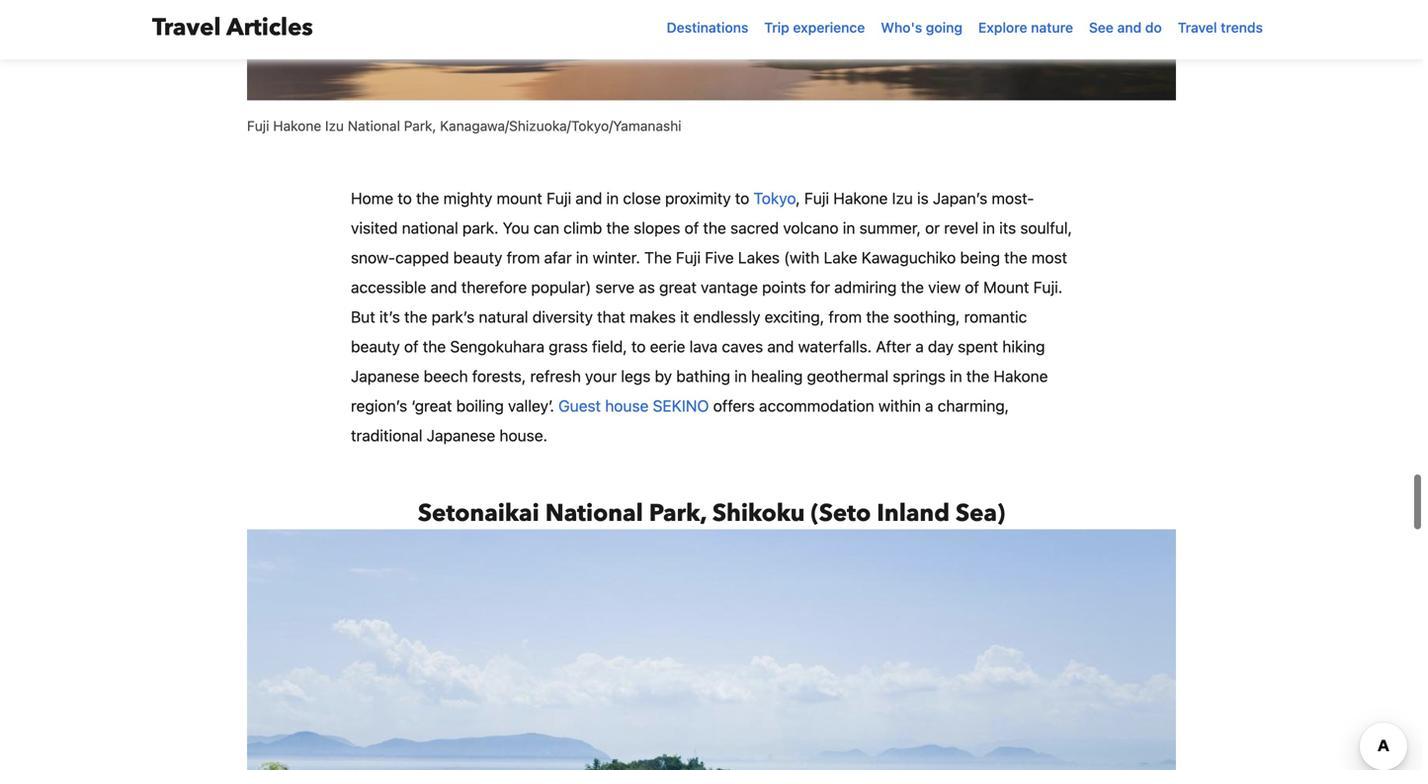 Task type: describe. For each thing, give the bounding box(es) containing it.
0 horizontal spatial park,
[[404, 117, 436, 134]]

vantage
[[701, 278, 758, 296]]

traditional
[[351, 426, 423, 445]]

the down kawaguchiko
[[901, 278, 925, 296]]

sea)
[[956, 497, 1006, 530]]

travel trends link
[[1171, 10, 1272, 45]]

legs
[[621, 367, 651, 385]]

for
[[811, 278, 831, 296]]

0 vertical spatial izu
[[325, 117, 344, 134]]

accommodation
[[759, 396, 875, 415]]

home to the mighty mount fuji and in close proximity to tokyo
[[351, 189, 796, 207]]

points
[[762, 278, 807, 296]]

guest house sekino
[[559, 396, 709, 415]]

'great
[[412, 396, 452, 415]]

and up climb
[[576, 189, 603, 207]]

travel for travel articles
[[152, 11, 221, 44]]

2 vertical spatial of
[[404, 337, 419, 356]]

sekino
[[653, 396, 709, 415]]

,
[[796, 189, 801, 207]]

great
[[660, 278, 697, 296]]

most
[[1032, 248, 1068, 267]]

fuji.
[[1034, 278, 1063, 296]]

region's
[[351, 396, 407, 415]]

destinations
[[667, 19, 749, 36]]

trip experience
[[765, 19, 866, 36]]

a inside offers accommodation within a charming, traditional japanese house.
[[926, 396, 934, 415]]

by
[[655, 367, 672, 385]]

fuji down "articles"
[[247, 117, 269, 134]]

0 vertical spatial of
[[685, 218, 699, 237]]

endlessly
[[694, 307, 761, 326]]

(seto
[[811, 497, 871, 530]]

is
[[918, 189, 929, 207]]

tokyo
[[754, 189, 796, 207]]

explore nature
[[979, 19, 1074, 36]]

natural
[[479, 307, 529, 326]]

1 vertical spatial park,
[[649, 497, 707, 530]]

home
[[351, 189, 394, 207]]

0 horizontal spatial to
[[398, 189, 412, 207]]

do
[[1146, 19, 1163, 36]]

field,
[[592, 337, 628, 356]]

caves
[[722, 337, 764, 356]]

or
[[926, 218, 940, 237]]

explore nature link
[[971, 10, 1082, 45]]

mount
[[497, 189, 543, 207]]

lakes
[[738, 248, 780, 267]]

izu inside , fuji hakone izu is japan's most- visited national park. you can climb the slopes of the sacred volcano in summer, or revel in its soulful, snow-capped beauty from afar in winter. the fuji five lakes (with lake kawaguchiko being the most accessible and therefore popular) serve as great vantage points for admiring the view of mount fuji. but it's the park's natural diversity that makes it endlessly exciting, from the soothing, romantic beauty of the sengokuhara grass field, to eerie lava caves and waterfalls. after a day spent hiking japanese beech forests, refresh your legs by bathing in healing geothermal springs in the hakone region's 'great boiling valley'.
[[892, 189, 913, 207]]

articles
[[227, 11, 313, 44]]

volcano
[[783, 218, 839, 237]]

, fuji hakone izu is japan's most- visited national park. you can climb the slopes of the sacred volcano in summer, or revel in its soulful, snow-capped beauty from afar in winter. the fuji five lakes (with lake kawaguchiko being the most accessible and therefore popular) serve as great vantage points for admiring the view of mount fuji. but it's the park's natural diversity that makes it endlessly exciting, from the soothing, romantic beauty of the sengokuhara grass field, to eerie lava caves and waterfalls. after a day spent hiking japanese beech forests, refresh your legs by bathing in healing geothermal springs in the hakone region's 'great boiling valley'.
[[351, 189, 1073, 415]]

after
[[876, 337, 912, 356]]

in right afar
[[576, 248, 589, 267]]

climb
[[564, 218, 603, 237]]

1 horizontal spatial hakone
[[834, 189, 888, 207]]

lava
[[690, 337, 718, 356]]

kawaguchiko
[[862, 248, 956, 267]]

and up park's
[[431, 278, 457, 296]]

fuji hakone izu national park, kanagawa/shizuoka/tokyo/yamanashi
[[247, 117, 682, 134]]

who's going
[[881, 19, 963, 36]]

nature
[[1032, 19, 1074, 36]]

who's
[[881, 19, 923, 36]]

the up national
[[416, 189, 439, 207]]

close
[[623, 189, 661, 207]]

national
[[402, 218, 459, 237]]

the up beech
[[423, 337, 446, 356]]

the right it's
[[404, 307, 428, 326]]

(with
[[784, 248, 820, 267]]

house.
[[500, 426, 548, 445]]

shikoku
[[713, 497, 805, 530]]

refresh
[[530, 367, 581, 385]]

tokyo link
[[754, 189, 796, 207]]

winter.
[[593, 248, 641, 267]]

inland
[[877, 497, 950, 530]]

proximity
[[665, 189, 731, 207]]

2 vertical spatial hakone
[[994, 367, 1049, 385]]

the down 'spent'
[[967, 367, 990, 385]]

exciting,
[[765, 307, 825, 326]]

guest house sekino link
[[559, 396, 709, 415]]

the up the 'winter.' on the left
[[607, 218, 630, 237]]

capped
[[396, 248, 449, 267]]

the down "its"
[[1005, 248, 1028, 267]]

a inside , fuji hakone izu is japan's most- visited national park. you can climb the slopes of the sacred volcano in summer, or revel in its soulful, snow-capped beauty from afar in winter. the fuji five lakes (with lake kawaguchiko being the most accessible and therefore popular) serve as great vantage points for admiring the view of mount fuji. but it's the park's natural diversity that makes it endlessly exciting, from the soothing, romantic beauty of the sengokuhara grass field, to eerie lava caves and waterfalls. after a day spent hiking japanese beech forests, refresh your legs by bathing in healing geothermal springs in the hakone region's 'great boiling valley'.
[[916, 337, 924, 356]]

explore
[[979, 19, 1028, 36]]

who's going link
[[873, 10, 971, 45]]

fuji right the the
[[676, 248, 701, 267]]

0 horizontal spatial hakone
[[273, 117, 322, 134]]

0 vertical spatial beauty
[[454, 248, 503, 267]]



Task type: vqa. For each thing, say whether or not it's contained in the screenshot.
volcano
yes



Task type: locate. For each thing, give the bounding box(es) containing it.
it's
[[380, 307, 400, 326]]

soulful,
[[1021, 218, 1073, 237]]

of up 'great
[[404, 337, 419, 356]]

0 vertical spatial from
[[507, 248, 540, 267]]

healing
[[752, 367, 803, 385]]

1 vertical spatial japanese
[[427, 426, 496, 445]]

1 vertical spatial izu
[[892, 189, 913, 207]]

in left "close"
[[607, 189, 619, 207]]

1 vertical spatial of
[[965, 278, 980, 296]]

therefore
[[462, 278, 527, 296]]

admiring
[[835, 278, 897, 296]]

trip experience link
[[757, 10, 873, 45]]

0 vertical spatial japanese
[[351, 367, 420, 385]]

0 horizontal spatial japanese
[[351, 367, 420, 385]]

in down day
[[950, 367, 963, 385]]

1 horizontal spatial from
[[829, 307, 862, 326]]

diversity
[[533, 307, 593, 326]]

in left "its"
[[983, 218, 996, 237]]

see and do
[[1090, 19, 1163, 36]]

travel
[[152, 11, 221, 44], [1178, 19, 1218, 36]]

bathing
[[677, 367, 731, 385]]

it
[[680, 307, 689, 326]]

slopes
[[634, 218, 681, 237]]

0 horizontal spatial of
[[404, 337, 419, 356]]

japanese up region's
[[351, 367, 420, 385]]

in up lake at right
[[843, 218, 856, 237]]

1 horizontal spatial national
[[546, 497, 643, 530]]

fuji up can
[[547, 189, 572, 207]]

1 horizontal spatial izu
[[892, 189, 913, 207]]

1 vertical spatial beauty
[[351, 337, 400, 356]]

setonaikai national park, shikoku (seto inland sea)
[[418, 497, 1006, 530]]

charming,
[[938, 396, 1010, 415]]

0 horizontal spatial from
[[507, 248, 540, 267]]

summer,
[[860, 218, 922, 237]]

fuji
[[247, 117, 269, 134], [547, 189, 572, 207], [805, 189, 830, 207], [676, 248, 701, 267]]

boiling
[[456, 396, 504, 415]]

1 horizontal spatial of
[[685, 218, 699, 237]]

to right home
[[398, 189, 412, 207]]

japanese inside offers accommodation within a charming, traditional japanese house.
[[427, 426, 496, 445]]

japanese inside , fuji hakone izu is japan's most- visited national park. you can climb the slopes of the sacred volcano in summer, or revel in its soulful, snow-capped beauty from afar in winter. the fuji five lakes (with lake kawaguchiko being the most accessible and therefore popular) serve as great vantage points for admiring the view of mount fuji. but it's the park's natural diversity that makes it endlessly exciting, from the soothing, romantic beauty of the sengokuhara grass field, to eerie lava caves and waterfalls. after a day spent hiking japanese beech forests, refresh your legs by bathing in healing geothermal springs in the hakone region's 'great boiling valley'.
[[351, 367, 420, 385]]

in
[[607, 189, 619, 207], [843, 218, 856, 237], [983, 218, 996, 237], [576, 248, 589, 267], [735, 367, 747, 385], [950, 367, 963, 385]]

japanese
[[351, 367, 420, 385], [427, 426, 496, 445]]

trends
[[1221, 19, 1264, 36]]

a right within
[[926, 396, 934, 415]]

afar
[[544, 248, 572, 267]]

sengokuhara
[[450, 337, 545, 356]]

spent
[[958, 337, 999, 356]]

but
[[351, 307, 375, 326]]

grass
[[549, 337, 588, 356]]

romantic
[[965, 307, 1028, 326]]

1 vertical spatial a
[[926, 396, 934, 415]]

park's
[[432, 307, 475, 326]]

travel articles
[[152, 11, 313, 44]]

view
[[929, 278, 961, 296]]

from down you on the top left of page
[[507, 248, 540, 267]]

your
[[585, 367, 617, 385]]

serve
[[596, 278, 635, 296]]

0 vertical spatial a
[[916, 337, 924, 356]]

0 horizontal spatial a
[[916, 337, 924, 356]]

house
[[605, 396, 649, 415]]

1 vertical spatial national
[[546, 497, 643, 530]]

1 horizontal spatial japanese
[[427, 426, 496, 445]]

as
[[639, 278, 655, 296]]

beauty
[[454, 248, 503, 267], [351, 337, 400, 356]]

beauty down 'but'
[[351, 337, 400, 356]]

experience
[[794, 19, 866, 36]]

0 horizontal spatial travel
[[152, 11, 221, 44]]

national
[[348, 117, 400, 134], [546, 497, 643, 530]]

1 vertical spatial from
[[829, 307, 862, 326]]

1 horizontal spatial travel
[[1178, 19, 1218, 36]]

hakone
[[273, 117, 322, 134], [834, 189, 888, 207], [994, 367, 1049, 385]]

1 horizontal spatial beauty
[[454, 248, 503, 267]]

see
[[1090, 19, 1114, 36]]

geothermal
[[807, 367, 889, 385]]

popular)
[[531, 278, 592, 296]]

japan's
[[933, 189, 988, 207]]

and left do
[[1118, 19, 1142, 36]]

beauty down the park.
[[454, 248, 503, 267]]

day
[[928, 337, 954, 356]]

revel
[[945, 218, 979, 237]]

of
[[685, 218, 699, 237], [965, 278, 980, 296], [404, 337, 419, 356]]

valley'.
[[508, 396, 555, 415]]

travel left "articles"
[[152, 11, 221, 44]]

2 horizontal spatial hakone
[[994, 367, 1049, 385]]

1 vertical spatial hakone
[[834, 189, 888, 207]]

makes
[[630, 307, 676, 326]]

mighty
[[444, 189, 493, 207]]

park.
[[463, 218, 499, 237]]

forests,
[[472, 367, 526, 385]]

1 horizontal spatial park,
[[649, 497, 707, 530]]

you
[[503, 218, 530, 237]]

and
[[1118, 19, 1142, 36], [576, 189, 603, 207], [431, 278, 457, 296], [768, 337, 794, 356]]

trip
[[765, 19, 790, 36]]

the up five
[[703, 218, 727, 237]]

0 horizontal spatial izu
[[325, 117, 344, 134]]

0 vertical spatial national
[[348, 117, 400, 134]]

mount
[[984, 278, 1030, 296]]

a left day
[[916, 337, 924, 356]]

and up healing
[[768, 337, 794, 356]]

0 horizontal spatial beauty
[[351, 337, 400, 356]]

sacred
[[731, 218, 779, 237]]

0 horizontal spatial national
[[348, 117, 400, 134]]

see and do link
[[1082, 10, 1171, 45]]

visited
[[351, 218, 398, 237]]

guest
[[559, 396, 601, 415]]

eerie
[[650, 337, 686, 356]]

five
[[705, 248, 734, 267]]

1 horizontal spatial to
[[632, 337, 646, 356]]

of down proximity
[[685, 218, 699, 237]]

the
[[645, 248, 672, 267]]

to up sacred
[[735, 189, 750, 207]]

2 horizontal spatial to
[[735, 189, 750, 207]]

in down caves
[[735, 367, 747, 385]]

2 horizontal spatial of
[[965, 278, 980, 296]]

1 horizontal spatial a
[[926, 396, 934, 415]]

from up waterfalls.
[[829, 307, 862, 326]]

offers accommodation within a charming, traditional japanese house.
[[351, 396, 1010, 445]]

0 vertical spatial park,
[[404, 117, 436, 134]]

travel for travel trends
[[1178, 19, 1218, 36]]

kanagawa/shizuoka/tokyo/yamanashi
[[440, 117, 682, 134]]

lake
[[824, 248, 858, 267]]

can
[[534, 218, 560, 237]]

its
[[1000, 218, 1017, 237]]

to inside , fuji hakone izu is japan's most- visited national park. you can climb the slopes of the sacred volcano in summer, or revel in its soulful, snow-capped beauty from afar in winter. the fuji five lakes (with lake kawaguchiko being the most accessible and therefore popular) serve as great vantage points for admiring the view of mount fuji. but it's the park's natural diversity that makes it endlessly exciting, from the soothing, romantic beauty of the sengokuhara grass field, to eerie lava caves and waterfalls. after a day spent hiking japanese beech forests, refresh your legs by bathing in healing geothermal springs in the hakone region's 'great boiling valley'.
[[632, 337, 646, 356]]

the down admiring
[[867, 307, 890, 326]]

beech
[[424, 367, 468, 385]]

0 vertical spatial hakone
[[273, 117, 322, 134]]

to right field,
[[632, 337, 646, 356]]

the
[[416, 189, 439, 207], [607, 218, 630, 237], [703, 218, 727, 237], [1005, 248, 1028, 267], [901, 278, 925, 296], [404, 307, 428, 326], [867, 307, 890, 326], [423, 337, 446, 356], [967, 367, 990, 385]]

travel right do
[[1178, 19, 1218, 36]]

within
[[879, 396, 921, 415]]

travel trends
[[1178, 19, 1264, 36]]

springs
[[893, 367, 946, 385]]

destinations link
[[659, 10, 757, 45]]

japanese down boiling
[[427, 426, 496, 445]]

fuji right ,
[[805, 189, 830, 207]]

of right view at top
[[965, 278, 980, 296]]



